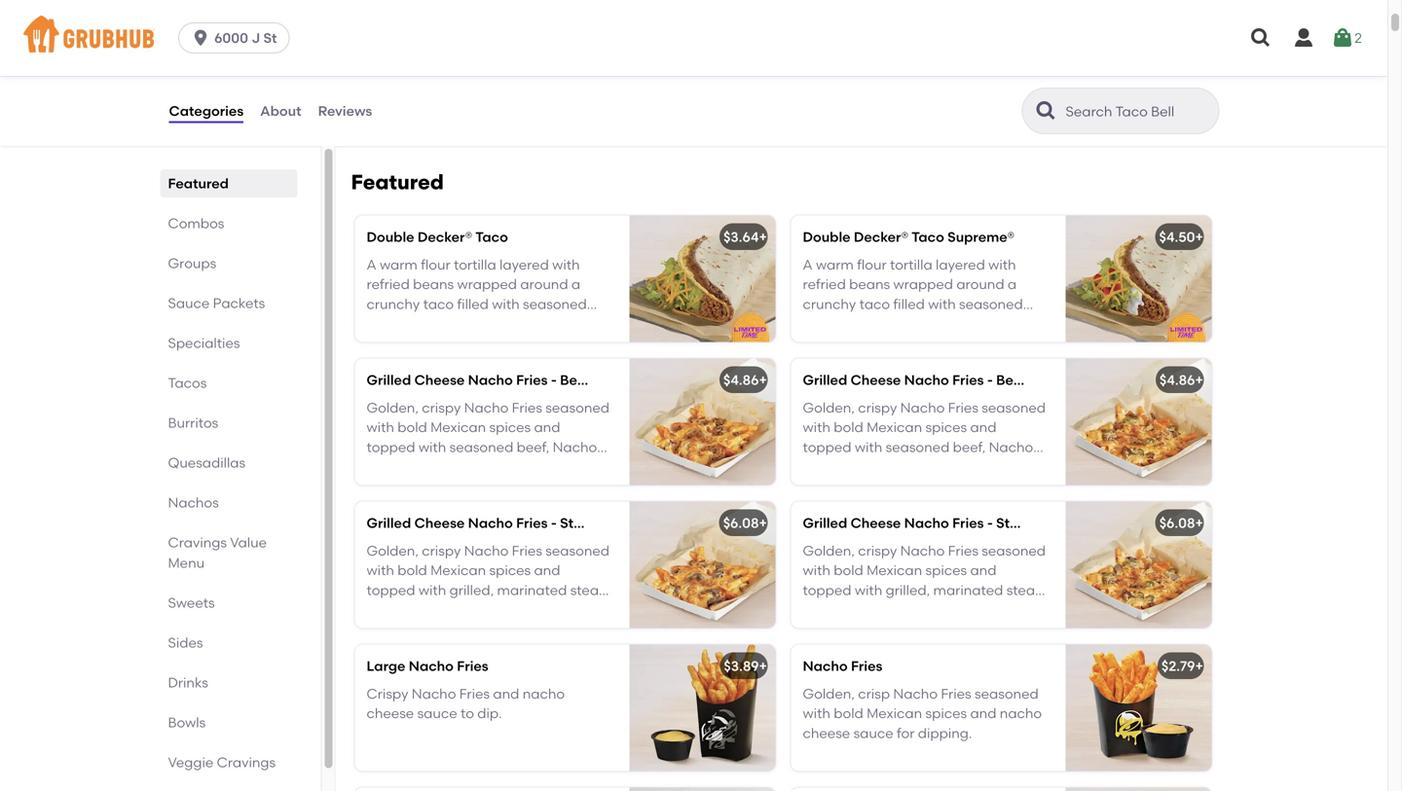 Task type: locate. For each thing, give the bounding box(es) containing it.
- left "beef,"
[[988, 372, 993, 389]]

supreme®
[[948, 229, 1015, 246]]

and inside golden, crisp nacho fries seasoned with bold mexican spices and nacho cheese sauce for dipping.
[[971, 706, 997, 722]]

cheese.
[[427, 336, 477, 352]]

double up the warm
[[367, 229, 415, 246]]

cheese
[[367, 706, 414, 722], [803, 726, 851, 742]]

seasoned inside golden, crisp nacho fries seasoned with bold mexican spices and nacho cheese sauce for dipping.
[[975, 686, 1039, 703]]

0 horizontal spatial nacho
[[523, 686, 565, 703]]

nacho right large
[[409, 659, 454, 675]]

nacho inside golden, crisp nacho fries seasoned with bold mexican spices and nacho cheese sauce for dipping.
[[894, 686, 938, 703]]

$6.08 for grilled cheese nacho fries - steak, spicy
[[1160, 515, 1196, 532]]

fries up to
[[460, 686, 490, 703]]

reviews button
[[317, 76, 373, 146]]

+ for double decker® taco supreme®
[[1196, 229, 1204, 246]]

nachos
[[168, 495, 219, 511]]

and right lettuce
[[495, 316, 521, 332]]

1 horizontal spatial $4.86 +
[[1160, 372, 1204, 389]]

$3.89
[[724, 659, 759, 675]]

cravings right veggie
[[217, 755, 276, 771]]

cheese for grilled cheese nacho fries - steak, spicy
[[851, 515, 901, 532]]

nacho up mexican
[[894, 686, 938, 703]]

1 horizontal spatial double
[[803, 229, 851, 246]]

and right spices
[[971, 706, 997, 722]]

0 horizontal spatial $6.08
[[723, 515, 759, 532]]

nacho fries
[[803, 659, 883, 675]]

grilled for grilled cheese nacho fries - beef
[[367, 372, 411, 389]]

0 vertical spatial with
[[552, 257, 580, 273]]

0 horizontal spatial cheese
[[367, 706, 414, 722]]

1 $6.08 + from the left
[[723, 515, 768, 532]]

1 horizontal spatial with
[[552, 257, 580, 273]]

flour
[[421, 257, 451, 273]]

2 decker® from the left
[[854, 229, 909, 246]]

1 horizontal spatial $6.08
[[1160, 515, 1196, 532]]

grilled for grilled cheese nacho fries - beef, spicy
[[803, 372, 848, 389]]

1 horizontal spatial decker®
[[854, 229, 909, 246]]

1 horizontal spatial svg image
[[1250, 26, 1273, 50]]

$6.08 + for grilled cheese nacho fries - steak, spicy
[[1160, 515, 1204, 532]]

large nacho fries image
[[630, 645, 776, 772]]

$3.64
[[724, 229, 759, 246]]

decker® for double decker® taco
[[418, 229, 473, 246]]

$6.08 +
[[723, 515, 768, 532], [1160, 515, 1204, 532]]

$4.86 +
[[724, 372, 768, 389], [1160, 372, 1204, 389]]

spicy
[[1033, 372, 1070, 389], [1042, 515, 1078, 532]]

-
[[551, 372, 557, 389], [988, 372, 993, 389], [551, 515, 557, 532], [988, 515, 993, 532]]

2 vertical spatial and
[[971, 706, 997, 722]]

1 $4.86 from the left
[[724, 372, 759, 389]]

0 horizontal spatial double
[[367, 229, 415, 246]]

1 horizontal spatial sauce
[[854, 726, 894, 742]]

golden, crisp nacho fries seasoned with bold mexican spices and nacho cheese sauce for dipping.
[[803, 686, 1042, 742]]

with down wrapped in the top of the page
[[492, 296, 520, 313]]

1 vertical spatial spicy
[[1042, 515, 1078, 532]]

mexican
[[867, 706, 923, 722]]

Search Taco Bell search field
[[1064, 102, 1213, 121]]

1 horizontal spatial cheese
[[803, 726, 851, 742]]

6000 j st button
[[178, 22, 298, 54]]

$4.50 +
[[1160, 229, 1204, 246]]

2 $6.08 from the left
[[1160, 515, 1196, 532]]

- left steak on the bottom left of the page
[[551, 515, 557, 532]]

1 horizontal spatial taco
[[912, 229, 945, 246]]

svg image left 6000
[[191, 28, 211, 48]]

featured
[[351, 170, 444, 195], [168, 175, 229, 192]]

cravings value menu
[[168, 535, 267, 572]]

layered
[[500, 257, 549, 273]]

fries left steak,
[[953, 515, 984, 532]]

6000
[[214, 30, 248, 46]]

0 horizontal spatial with
[[492, 296, 520, 313]]

spicy right steak,
[[1042, 515, 1078, 532]]

1 horizontal spatial $4.86
[[1160, 372, 1196, 389]]

taco up tortilla
[[476, 229, 508, 246]]

fries left beef
[[516, 372, 548, 389]]

cheese
[[415, 372, 465, 389], [851, 372, 901, 389], [415, 515, 465, 532], [851, 515, 901, 532]]

decker®
[[418, 229, 473, 246], [854, 229, 909, 246]]

1 vertical spatial cravings
[[217, 755, 276, 771]]

beef,
[[997, 372, 1030, 389]]

combos
[[168, 215, 224, 232]]

0 vertical spatial cheese
[[367, 706, 414, 722]]

spicy for grilled cheese nacho fries - steak, spicy
[[1042, 515, 1078, 532]]

svg image left svg icon
[[1250, 26, 1273, 50]]

2 horizontal spatial with
[[803, 706, 831, 722]]

and
[[495, 316, 521, 332], [493, 686, 520, 703], [971, 706, 997, 722]]

featured up double decker® taco in the left top of the page
[[351, 170, 444, 195]]

taco left supreme®
[[912, 229, 945, 246]]

$2.79
[[1162, 659, 1196, 675]]

to
[[461, 706, 474, 722]]

fries up the crisp
[[851, 659, 883, 675]]

grilled cheese nacho fries - beef image
[[630, 359, 776, 486]]

steak,
[[997, 515, 1039, 532]]

grilled cheese nacho fries - steak, spicy
[[803, 515, 1078, 532]]

1 $4.86 + from the left
[[724, 372, 768, 389]]

- left beef
[[551, 372, 557, 389]]

svg image inside 6000 j st button
[[191, 28, 211, 48]]

1 double from the left
[[367, 229, 415, 246]]

sweets
[[168, 595, 215, 612]]

fries up crispy nacho fries and nacho cheese sauce to dip. at the left bottom of page
[[457, 659, 489, 675]]

warm
[[380, 257, 418, 273]]

cheese for grilled cheese nacho fries - beef
[[415, 372, 465, 389]]

1 vertical spatial cheese
[[803, 726, 851, 742]]

1 decker® from the left
[[418, 229, 473, 246]]

2 double from the left
[[803, 229, 851, 246]]

crispy
[[403, 316, 442, 332]]

0 horizontal spatial $4.86 +
[[724, 372, 768, 389]]

2 taco from the left
[[912, 229, 945, 246]]

0 vertical spatial nacho
[[523, 686, 565, 703]]

$4.86
[[724, 372, 759, 389], [1160, 372, 1196, 389]]

nacho
[[468, 372, 513, 389], [905, 372, 950, 389], [468, 515, 513, 532], [905, 515, 950, 532], [409, 659, 454, 675], [803, 659, 848, 675], [412, 686, 456, 703], [894, 686, 938, 703]]

spicy right "beef,"
[[1033, 372, 1070, 389]]

st
[[263, 30, 277, 46]]

nacho fries image
[[1066, 645, 1212, 772]]

+
[[759, 229, 768, 246], [1196, 229, 1204, 246], [759, 372, 768, 389], [1196, 372, 1204, 389], [759, 515, 768, 532], [1196, 515, 1204, 532], [759, 659, 768, 675], [1196, 659, 1204, 675]]

0 horizontal spatial $6.08 +
[[723, 515, 768, 532]]

a
[[572, 276, 581, 293]]

$4.86 for grilled cheese nacho fries - beef, spicy
[[1160, 372, 1196, 389]]

2
[[1355, 30, 1363, 46]]

specialties
[[168, 335, 240, 352]]

+ for grilled cheese nacho fries - beef, spicy
[[1196, 372, 1204, 389]]

$4.86 + for grilled cheese nacho fries - beef, spicy
[[1160, 372, 1204, 389]]

taco
[[476, 229, 508, 246], [912, 229, 945, 246]]

$3.64 +
[[724, 229, 768, 246]]

0 vertical spatial cravings
[[168, 535, 227, 551]]

1 horizontal spatial featured
[[351, 170, 444, 195]]

nacho down large nacho fries
[[412, 686, 456, 703]]

lettuce
[[445, 316, 491, 332]]

- left steak,
[[988, 515, 993, 532]]

0 horizontal spatial svg image
[[191, 28, 211, 48]]

1 taco from the left
[[476, 229, 508, 246]]

shredded
[[524, 316, 587, 332]]

sauce
[[417, 706, 457, 722], [854, 726, 894, 742]]

1 vertical spatial with
[[492, 296, 520, 313]]

0 horizontal spatial decker®
[[418, 229, 473, 246]]

with up a
[[552, 257, 580, 273]]

1 horizontal spatial $6.08 +
[[1160, 515, 1204, 532]]

grilled for grilled cheese nacho fries - steak, spicy
[[803, 515, 848, 532]]

featured up combos
[[168, 175, 229, 192]]

double right $3.64 +
[[803, 229, 851, 246]]

sauce down mexican
[[854, 726, 894, 742]]

+ for nacho fries
[[1196, 659, 1204, 675]]

cheese down crispy
[[367, 706, 414, 722]]

cheese down the bold
[[803, 726, 851, 742]]

groups
[[168, 255, 216, 272]]

with down golden, at right
[[803, 706, 831, 722]]

$4.86 for grilled cheese nacho fries - beef
[[724, 372, 759, 389]]

search icon image
[[1035, 99, 1058, 123]]

2 $4.86 + from the left
[[1160, 372, 1204, 389]]

0 vertical spatial spicy
[[1033, 372, 1070, 389]]

cravings
[[168, 535, 227, 551], [217, 755, 276, 771]]

with inside golden, crisp nacho fries seasoned with bold mexican spices and nacho cheese sauce for dipping.
[[803, 706, 831, 722]]

around
[[520, 276, 568, 293]]

fries left steak on the bottom left of the page
[[516, 515, 548, 532]]

grilled cheese nacho fries - steak
[[367, 515, 599, 532]]

0 vertical spatial sauce
[[417, 706, 457, 722]]

2 $4.86 from the left
[[1160, 372, 1196, 389]]

nacho left steak on the bottom left of the page
[[468, 515, 513, 532]]

1 vertical spatial seasoned
[[975, 686, 1039, 703]]

svg image inside 2 "button"
[[1332, 26, 1355, 50]]

grilled
[[367, 372, 411, 389], [803, 372, 848, 389], [367, 515, 411, 532], [803, 515, 848, 532]]

fries up spices
[[941, 686, 972, 703]]

dip.
[[478, 706, 502, 722]]

0 horizontal spatial seasoned
[[523, 296, 587, 313]]

sides
[[168, 635, 203, 652]]

categories
[[169, 103, 244, 119]]

nacho
[[523, 686, 565, 703], [1000, 706, 1042, 722]]

2 horizontal spatial svg image
[[1332, 26, 1355, 50]]

1 vertical spatial sauce
[[854, 726, 894, 742]]

fries inside golden, crisp nacho fries seasoned with bold mexican spices and nacho cheese sauce for dipping.
[[941, 686, 972, 703]]

1 vertical spatial and
[[493, 686, 520, 703]]

double for double decker® taco supreme®
[[803, 229, 851, 246]]

double decker® taco supreme® image
[[1066, 216, 1212, 342]]

deluxe cravings box image
[[630, 789, 776, 792]]

and inside crispy nacho fries and nacho cheese sauce to dip.
[[493, 686, 520, 703]]

seasoned
[[523, 296, 587, 313], [975, 686, 1039, 703]]

double
[[367, 229, 415, 246], [803, 229, 851, 246]]

2 vertical spatial with
[[803, 706, 831, 722]]

fries left "beef,"
[[953, 372, 984, 389]]

1 vertical spatial nacho
[[1000, 706, 1042, 722]]

0 horizontal spatial taco
[[476, 229, 508, 246]]

+ for large nacho fries
[[759, 659, 768, 675]]

bowls
[[168, 715, 206, 732]]

large nacho fries
[[367, 659, 489, 675]]

main navigation navigation
[[0, 0, 1388, 76]]

0 horizontal spatial featured
[[168, 175, 229, 192]]

svg image right svg icon
[[1332, 26, 1355, 50]]

grilled for grilled cheese nacho fries - steak
[[367, 515, 411, 532]]

and up "dip."
[[493, 686, 520, 703]]

1 $6.08 from the left
[[723, 515, 759, 532]]

+ for double decker® taco
[[759, 229, 768, 246]]

cravings up menu
[[168, 535, 227, 551]]

grilled cheese nacho fries - steak image
[[630, 502, 776, 629]]

1 horizontal spatial seasoned
[[975, 686, 1039, 703]]

2 button
[[1332, 20, 1363, 56]]

burritos
[[168, 415, 218, 432]]

0 horizontal spatial sauce
[[417, 706, 457, 722]]

sauce left to
[[417, 706, 457, 722]]

- for beef
[[551, 372, 557, 389]]

0 horizontal spatial $4.86
[[724, 372, 759, 389]]

2 $6.08 + from the left
[[1160, 515, 1204, 532]]

0 vertical spatial and
[[495, 316, 521, 332]]

svg image
[[1250, 26, 1273, 50], [1332, 26, 1355, 50], [191, 28, 211, 48]]

1 horizontal spatial nacho
[[1000, 706, 1042, 722]]

taco for double decker® taco supreme®
[[912, 229, 945, 246]]

0 vertical spatial seasoned
[[523, 296, 587, 313]]



Task type: vqa. For each thing, say whether or not it's contained in the screenshot.
THE (10), to the left
no



Task type: describe. For each thing, give the bounding box(es) containing it.
$4.50
[[1160, 229, 1196, 246]]

+ for grilled cheese nacho fries - steak, spicy
[[1196, 515, 1204, 532]]

crispy nacho fries and nacho cheese sauce to dip.
[[367, 686, 565, 722]]

bold
[[834, 706, 864, 722]]

refried
[[367, 276, 410, 293]]

golden,
[[803, 686, 855, 703]]

$6.08 + for grilled cheese nacho fries - steak
[[723, 515, 768, 532]]

quesadillas
[[168, 455, 246, 471]]

cheddar
[[367, 336, 423, 352]]

double decker® taco supreme®
[[803, 229, 1015, 246]]

tacos
[[168, 375, 207, 392]]

menu
[[168, 555, 205, 572]]

j
[[252, 30, 260, 46]]

about button
[[259, 76, 303, 146]]

seasoned inside a warm flour tortilla layered with refried beans wrapped around a crunchy taco filled with seasoned beef, crispy lettuce and shredded cheddar cheese.
[[523, 296, 587, 313]]

crisp
[[858, 686, 890, 703]]

with for double decker® taco
[[552, 257, 580, 273]]

crispy
[[367, 686, 409, 703]]

tortilla
[[454, 257, 496, 273]]

and inside a warm flour tortilla layered with refried beans wrapped around a crunchy taco filled with seasoned beef, crispy lettuce and shredded cheddar cheese.
[[495, 316, 521, 332]]

packets
[[213, 295, 265, 312]]

grilled cheese nacho fries - beef, spicy image
[[1066, 359, 1212, 486]]

nacho up golden, at right
[[803, 659, 848, 675]]

about
[[260, 103, 302, 119]]

double decker® taco image
[[630, 216, 776, 342]]

spices
[[926, 706, 967, 722]]

decker® for double decker® taco supreme®
[[854, 229, 909, 246]]

cheese for grilled cheese nacho fries - steak
[[415, 515, 465, 532]]

steak
[[560, 515, 599, 532]]

nacho inside crispy nacho fries and nacho cheese sauce to dip.
[[523, 686, 565, 703]]

cravings box image
[[1066, 789, 1212, 792]]

sauce inside golden, crisp nacho fries seasoned with bold mexican spices and nacho cheese sauce for dipping.
[[854, 726, 894, 742]]

fries inside crispy nacho fries and nacho cheese sauce to dip.
[[460, 686, 490, 703]]

grilled cheese nacho fries - beef, spicy
[[803, 372, 1070, 389]]

double decker® taco
[[367, 229, 508, 246]]

drinks
[[168, 675, 208, 692]]

- for beef,
[[988, 372, 993, 389]]

- for steak,
[[988, 515, 993, 532]]

svg image
[[1293, 26, 1316, 50]]

wrapped
[[457, 276, 517, 293]]

6000 j st
[[214, 30, 277, 46]]

beef
[[560, 372, 591, 389]]

filled
[[457, 296, 489, 313]]

double for double decker® taco
[[367, 229, 415, 246]]

value
[[230, 535, 267, 551]]

sauce
[[168, 295, 210, 312]]

cheese inside golden, crisp nacho fries seasoned with bold mexican spices and nacho cheese sauce for dipping.
[[803, 726, 851, 742]]

large
[[367, 659, 406, 675]]

beef,
[[367, 316, 399, 332]]

+ for grilled cheese nacho fries - beef
[[759, 372, 768, 389]]

veggie cravings
[[168, 755, 276, 771]]

$3.89 +
[[724, 659, 768, 675]]

cheese inside crispy nacho fries and nacho cheese sauce to dip.
[[367, 706, 414, 722]]

- for steak
[[551, 515, 557, 532]]

svg image for 2
[[1332, 26, 1355, 50]]

+ for grilled cheese nacho fries - steak
[[759, 515, 768, 532]]

taco
[[423, 296, 454, 313]]

nacho left "beef,"
[[905, 372, 950, 389]]

cravings inside "cravings value menu"
[[168, 535, 227, 551]]

a warm flour tortilla layered with refried beans wrapped around a crunchy taco filled with seasoned beef, crispy lettuce and shredded cheddar cheese.
[[367, 257, 587, 352]]

nacho inside golden, crisp nacho fries seasoned with bold mexican spices and nacho cheese sauce for dipping.
[[1000, 706, 1042, 722]]

grilled cheese nacho fries - steak, spicy image
[[1066, 502, 1212, 629]]

$2.79 +
[[1162, 659, 1204, 675]]

cheese for grilled cheese nacho fries - beef, spicy
[[851, 372, 901, 389]]

nacho left steak,
[[905, 515, 950, 532]]

sauce packets
[[168, 295, 265, 312]]

nacho down cheese.
[[468, 372, 513, 389]]

dipping.
[[918, 726, 972, 742]]

categories button
[[168, 76, 245, 146]]

reviews
[[318, 103, 372, 119]]

nacho inside crispy nacho fries and nacho cheese sauce to dip.
[[412, 686, 456, 703]]

crunchy
[[367, 296, 420, 313]]

sauce inside crispy nacho fries and nacho cheese sauce to dip.
[[417, 706, 457, 722]]

$4.86 + for grilled cheese nacho fries - beef
[[724, 372, 768, 389]]

svg image for 6000 j st
[[191, 28, 211, 48]]

taco for double decker® taco
[[476, 229, 508, 246]]

for
[[897, 726, 915, 742]]

a
[[367, 257, 377, 273]]

spicy for grilled cheese nacho fries - beef, spicy
[[1033, 372, 1070, 389]]

with for nacho fries
[[803, 706, 831, 722]]

$6.08 for grilled cheese nacho fries - steak
[[723, 515, 759, 532]]

grilled cheese nacho fries - beef
[[367, 372, 591, 389]]

beans
[[413, 276, 454, 293]]

veggie
[[168, 755, 214, 771]]



